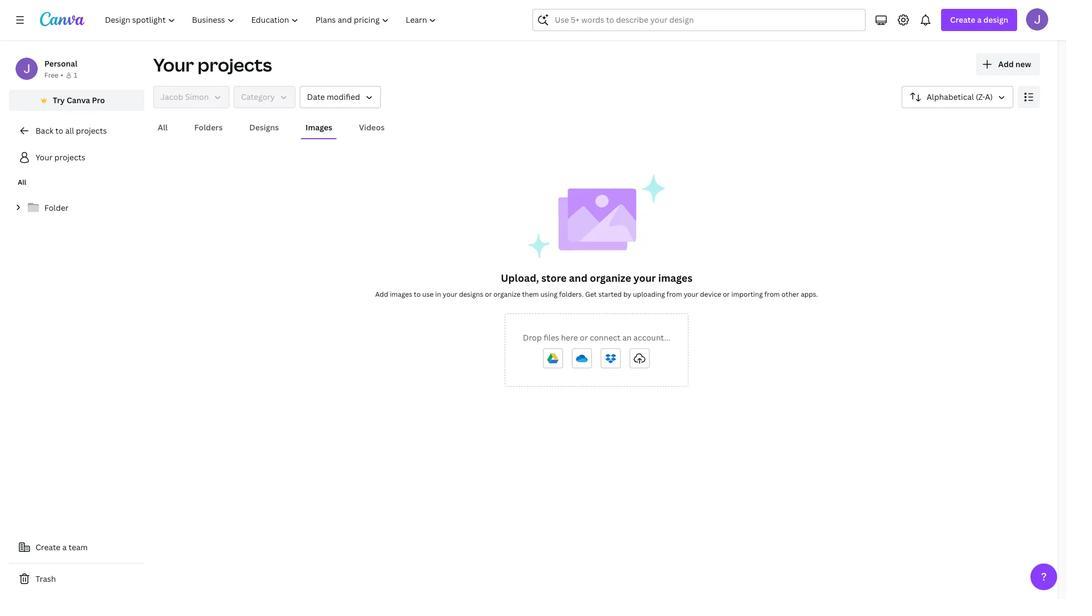 Task type: vqa. For each thing, say whether or not it's contained in the screenshot.
Show Pages image
no



Task type: locate. For each thing, give the bounding box(es) containing it.
add left new
[[999, 59, 1014, 69]]

folders.
[[559, 290, 584, 299]]

your left device
[[684, 290, 699, 299]]

add new button
[[976, 53, 1040, 76]]

device
[[700, 290, 721, 299]]

jacob simon
[[160, 92, 209, 102]]

your
[[634, 272, 656, 285], [443, 290, 457, 299], [684, 290, 699, 299]]

1 horizontal spatial add
[[999, 59, 1014, 69]]

use
[[422, 290, 434, 299]]

1 horizontal spatial a
[[977, 14, 982, 25]]

add new
[[999, 59, 1031, 69]]

0 vertical spatial organize
[[590, 272, 631, 285]]

projects right all
[[76, 126, 107, 136]]

a
[[977, 14, 982, 25], [62, 543, 67, 553]]

back
[[36, 126, 53, 136]]

1 vertical spatial create
[[36, 543, 60, 553]]

1
[[74, 71, 77, 80]]

1 horizontal spatial from
[[765, 290, 780, 299]]

top level navigation element
[[98, 9, 446, 31]]

from left the other
[[765, 290, 780, 299]]

1 vertical spatial organize
[[494, 290, 521, 299]]

folders
[[194, 122, 223, 133]]

your projects down all
[[36, 152, 85, 163]]

from
[[667, 290, 682, 299], [765, 290, 780, 299]]

0 vertical spatial add
[[999, 59, 1014, 69]]

your up jacob
[[153, 53, 194, 77]]

0 vertical spatial create
[[950, 14, 976, 25]]

drop
[[523, 333, 542, 343]]

1 horizontal spatial to
[[414, 290, 421, 299]]

free
[[44, 71, 58, 80]]

free •
[[44, 71, 63, 80]]

a inside dropdown button
[[977, 14, 982, 25]]

them
[[522, 290, 539, 299]]

your up uploading
[[634, 272, 656, 285]]

in
[[435, 290, 441, 299]]

to left the use
[[414, 290, 421, 299]]

create left the "design"
[[950, 14, 976, 25]]

1 vertical spatial projects
[[76, 126, 107, 136]]

0 vertical spatial projects
[[198, 53, 272, 77]]

store
[[542, 272, 567, 285]]

1 vertical spatial your
[[36, 152, 53, 163]]

canva
[[67, 95, 90, 106]]

1 vertical spatial images
[[390, 290, 412, 299]]

1 horizontal spatial your
[[153, 53, 194, 77]]

1 from from the left
[[667, 290, 682, 299]]

projects up category in the top of the page
[[198, 53, 272, 77]]

create
[[950, 14, 976, 25], [36, 543, 60, 553]]

Owner button
[[153, 86, 229, 108]]

alphabetical
[[927, 92, 974, 102]]

your down "back"
[[36, 152, 53, 163]]

organize
[[590, 272, 631, 285], [494, 290, 521, 299]]

here
[[561, 333, 578, 343]]

category
[[241, 92, 275, 102]]

upload,
[[501, 272, 539, 285]]

0 horizontal spatial organize
[[494, 290, 521, 299]]

or
[[485, 290, 492, 299], [723, 290, 730, 299], [580, 333, 588, 343]]

folder
[[44, 203, 68, 213]]

0 vertical spatial all
[[158, 122, 168, 133]]

alphabetical (z-a)
[[927, 92, 993, 102]]

try
[[53, 95, 65, 106]]

to
[[55, 126, 63, 136], [414, 290, 421, 299]]

images
[[658, 272, 693, 285], [390, 290, 412, 299]]

a inside button
[[62, 543, 67, 553]]

1 vertical spatial add
[[375, 290, 388, 299]]

1 vertical spatial your projects
[[36, 152, 85, 163]]

modified
[[327, 92, 360, 102]]

a)
[[985, 92, 993, 102]]

images up uploading
[[658, 272, 693, 285]]

1 horizontal spatial images
[[658, 272, 693, 285]]

a for team
[[62, 543, 67, 553]]

or right device
[[723, 290, 730, 299]]

date
[[307, 92, 325, 102]]

to left all
[[55, 126, 63, 136]]

create left team
[[36, 543, 60, 553]]

uploading
[[633, 290, 665, 299]]

0 vertical spatial a
[[977, 14, 982, 25]]

1 horizontal spatial or
[[580, 333, 588, 343]]

add inside upload, store and organize your images add images to use in your designs or organize them using folders. get started by uploading from your device or importing from other apps.
[[375, 290, 388, 299]]

or right "designs" at top
[[485, 290, 492, 299]]

0 horizontal spatial or
[[485, 290, 492, 299]]

2 horizontal spatial your
[[684, 290, 699, 299]]

1 horizontal spatial all
[[158, 122, 168, 133]]

your projects inside your projects link
[[36, 152, 85, 163]]

•
[[61, 71, 63, 80]]

0 horizontal spatial images
[[390, 290, 412, 299]]

create a design
[[950, 14, 1009, 25]]

0 horizontal spatial create
[[36, 543, 60, 553]]

drop files here or connect an account...
[[523, 333, 670, 343]]

0 horizontal spatial your projects
[[36, 152, 85, 163]]

Sort by button
[[902, 86, 1014, 108]]

connect
[[590, 333, 621, 343]]

0 horizontal spatial your
[[36, 152, 53, 163]]

images left the use
[[390, 290, 412, 299]]

add
[[999, 59, 1014, 69], [375, 290, 388, 299]]

create a team
[[36, 543, 88, 553]]

a left team
[[62, 543, 67, 553]]

create for create a team
[[36, 543, 60, 553]]

projects
[[198, 53, 272, 77], [76, 126, 107, 136], [54, 152, 85, 163]]

videos
[[359, 122, 385, 133]]

0 horizontal spatial a
[[62, 543, 67, 553]]

from right uploading
[[667, 290, 682, 299]]

add left the use
[[375, 290, 388, 299]]

try canva pro
[[53, 95, 105, 106]]

your projects up simon on the top of page
[[153, 53, 272, 77]]

create inside create a design dropdown button
[[950, 14, 976, 25]]

personal
[[44, 58, 77, 69]]

1 horizontal spatial create
[[950, 14, 976, 25]]

or right here
[[580, 333, 588, 343]]

0 horizontal spatial to
[[55, 126, 63, 136]]

get
[[585, 290, 597, 299]]

your projects
[[153, 53, 272, 77], [36, 152, 85, 163]]

1 horizontal spatial your projects
[[153, 53, 272, 77]]

your right in
[[443, 290, 457, 299]]

and
[[569, 272, 588, 285]]

0 horizontal spatial add
[[375, 290, 388, 299]]

0 horizontal spatial from
[[667, 290, 682, 299]]

None search field
[[533, 9, 866, 31]]

a for design
[[977, 14, 982, 25]]

0 vertical spatial to
[[55, 126, 63, 136]]

0 horizontal spatial your
[[443, 290, 457, 299]]

folder link
[[9, 197, 144, 220]]

1 vertical spatial to
[[414, 290, 421, 299]]

create for create a design
[[950, 14, 976, 25]]

all
[[158, 122, 168, 133], [18, 178, 26, 187]]

your projects link
[[9, 147, 144, 169]]

jacob
[[160, 92, 183, 102]]

organize down upload,
[[494, 290, 521, 299]]

Search search field
[[555, 9, 844, 31]]

projects down all
[[54, 152, 85, 163]]

organize up started
[[590, 272, 631, 285]]

a left the "design"
[[977, 14, 982, 25]]

using
[[541, 290, 558, 299]]

1 vertical spatial a
[[62, 543, 67, 553]]

create inside create a team button
[[36, 543, 60, 553]]

your
[[153, 53, 194, 77], [36, 152, 53, 163]]

files
[[544, 333, 559, 343]]

1 vertical spatial all
[[18, 178, 26, 187]]



Task type: describe. For each thing, give the bounding box(es) containing it.
Date modified button
[[300, 86, 381, 108]]

2 horizontal spatial or
[[723, 290, 730, 299]]

design
[[984, 14, 1009, 25]]

to inside upload, store and organize your images add images to use in your designs or organize them using folders. get started by uploading from your device or importing from other apps.
[[414, 290, 421, 299]]

designs
[[249, 122, 279, 133]]

videos button
[[355, 117, 389, 138]]

all
[[65, 126, 74, 136]]

an
[[623, 333, 632, 343]]

designs button
[[245, 117, 283, 138]]

by
[[623, 290, 631, 299]]

0 vertical spatial your projects
[[153, 53, 272, 77]]

create a team button
[[9, 537, 144, 559]]

1 horizontal spatial your
[[634, 272, 656, 285]]

simon
[[185, 92, 209, 102]]

started
[[598, 290, 622, 299]]

other
[[782, 290, 799, 299]]

trash
[[36, 574, 56, 585]]

Category button
[[234, 86, 295, 108]]

folders button
[[190, 117, 227, 138]]

designs
[[459, 290, 483, 299]]

team
[[69, 543, 88, 553]]

all inside button
[[158, 122, 168, 133]]

trash link
[[9, 569, 144, 591]]

0 vertical spatial images
[[658, 272, 693, 285]]

importing
[[732, 290, 763, 299]]

0 vertical spatial your
[[153, 53, 194, 77]]

back to all projects link
[[9, 120, 144, 142]]

create a design button
[[942, 9, 1017, 31]]

all button
[[153, 117, 172, 138]]

(z-
[[976, 92, 985, 102]]

date modified
[[307, 92, 360, 102]]

pro
[[92, 95, 105, 106]]

images
[[306, 122, 332, 133]]

account...
[[634, 333, 670, 343]]

new
[[1016, 59, 1031, 69]]

2 from from the left
[[765, 290, 780, 299]]

back to all projects
[[36, 126, 107, 136]]

2 vertical spatial projects
[[54, 152, 85, 163]]

add inside add new dropdown button
[[999, 59, 1014, 69]]

apps.
[[801, 290, 818, 299]]

1 horizontal spatial organize
[[590, 272, 631, 285]]

try canva pro button
[[9, 90, 144, 111]]

0 horizontal spatial all
[[18, 178, 26, 187]]

upload, store and organize your images add images to use in your designs or organize them using folders. get started by uploading from your device or importing from other apps.
[[375, 272, 818, 299]]

jacob simon image
[[1026, 8, 1049, 31]]

images button
[[301, 117, 337, 138]]



